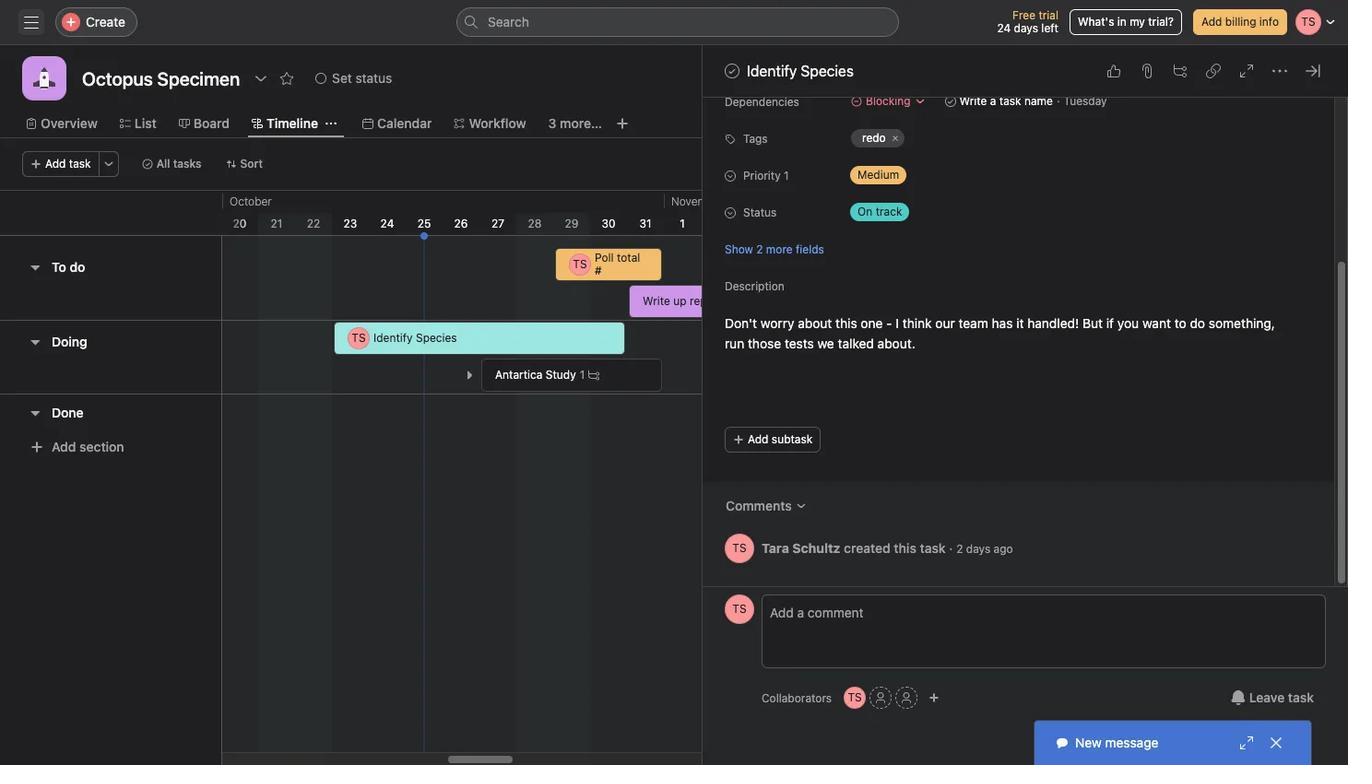 Task type: vqa. For each thing, say whether or not it's contained in the screenshot.
Species to the bottom
yes



Task type: locate. For each thing, give the bounding box(es) containing it.
24 left 25
[[381, 217, 394, 231]]

0 horizontal spatial days
[[967, 542, 991, 556]]

0 horizontal spatial this
[[836, 316, 858, 331]]

23
[[344, 217, 357, 231]]

24 left free
[[998, 21, 1011, 35]]

add
[[1202, 15, 1223, 29], [45, 157, 66, 171], [748, 433, 769, 447], [52, 439, 76, 455]]

0 vertical spatial write
[[960, 94, 988, 108]]

comments button
[[714, 490, 819, 523]]

description
[[725, 280, 785, 293]]

blocking
[[866, 94, 911, 108]]

0 vertical spatial this
[[836, 316, 858, 331]]

1 horizontal spatial 2
[[957, 542, 964, 556]]

run
[[725, 336, 745, 352]]

what's in my trial?
[[1079, 15, 1174, 29]]

overview link
[[26, 113, 98, 134]]

0 horizontal spatial 2
[[757, 242, 763, 256]]

2 inside 'tara schultz created this task · 2 days ago'
[[957, 542, 964, 556]]

fields
[[796, 242, 825, 256]]

show 2 more fields button
[[725, 240, 825, 258]]

add inside main content
[[748, 433, 769, 447]]

30
[[602, 217, 616, 231]]

0 vertical spatial 2
[[757, 242, 763, 256]]

1 horizontal spatial identify species
[[747, 63, 854, 79]]

add subtask button
[[725, 427, 821, 453]]

task inside button
[[69, 157, 91, 171]]

tags
[[744, 132, 768, 146]]

0 horizontal spatial remove image
[[890, 133, 901, 144]]

1 vertical spatial 24
[[381, 217, 394, 231]]

this inside don't worry about this one - i think our team has it handled! but if you want to do something, run those tests we talked about.
[[836, 316, 858, 331]]

ts for ts button to the bottom
[[848, 691, 862, 705]]

write for write up report
[[643, 294, 671, 308]]

on
[[858, 205, 873, 219]]

priority
[[744, 169, 781, 183]]

this up "talked"
[[836, 316, 858, 331]]

what's
[[1079, 15, 1115, 29]]

22
[[307, 217, 320, 231]]

main content
[[703, 0, 1335, 587]]

all tasks
[[157, 157, 202, 171]]

identify
[[747, 63, 797, 79], [374, 331, 413, 345]]

1 for november 1
[[680, 217, 685, 231]]

3 more…
[[549, 115, 602, 131]]

priority 1
[[744, 169, 789, 183]]

report
[[690, 294, 722, 308]]

leave
[[1250, 690, 1285, 706]]

0 horizontal spatial identify
[[374, 331, 413, 345]]

1 vertical spatial 2
[[957, 542, 964, 556]]

main content inside identify species dialog
[[703, 0, 1335, 587]]

1 horizontal spatial this
[[894, 540, 917, 556]]

antartica study
[[495, 368, 576, 382]]

1 horizontal spatial remove image
[[1123, 96, 1134, 107]]

0 vertical spatial 1
[[784, 169, 789, 183]]

add left subtask
[[748, 433, 769, 447]]

add task
[[45, 157, 91, 171]]

1 vertical spatial 1
[[680, 217, 685, 231]]

24 inside free trial 24 days left
[[998, 21, 1011, 35]]

add down 'overview' link
[[45, 157, 66, 171]]

ago
[[994, 542, 1014, 556]]

1 vertical spatial identify species
[[374, 331, 457, 345]]

talked
[[838, 336, 875, 352]]

1 left leftcount 'image'
[[580, 368, 585, 382]]

1 horizontal spatial do
[[1191, 316, 1206, 331]]

antartica
[[495, 368, 543, 382]]

0 horizontal spatial 1
[[580, 368, 585, 382]]

search list box
[[457, 7, 900, 37]]

status
[[356, 70, 392, 86]]

board link
[[179, 113, 230, 134]]

26
[[454, 217, 468, 231]]

those
[[748, 336, 782, 352]]

days inside free trial 24 days left
[[1015, 21, 1039, 35]]

identify species
[[747, 63, 854, 79], [374, 331, 457, 345]]

subtask
[[772, 433, 813, 447]]

write left 'up'
[[643, 294, 671, 308]]

1 horizontal spatial 1
[[680, 217, 685, 231]]

remove image left add another dependency image
[[1123, 96, 1134, 107]]

this for task
[[894, 540, 917, 556]]

doing
[[52, 334, 87, 350]]

i
[[896, 316, 900, 331]]

timeline link
[[252, 113, 318, 134]]

28
[[528, 217, 542, 231]]

1 right 'priority'
[[784, 169, 789, 183]]

species inside dialog
[[801, 63, 854, 79]]

add subtask image
[[1174, 64, 1188, 78]]

0 vertical spatial identify
[[747, 63, 797, 79]]

tab actions image
[[326, 118, 337, 129]]

1 vertical spatial days
[[967, 542, 991, 556]]

has
[[992, 316, 1013, 331]]

0 vertical spatial 24
[[998, 21, 1011, 35]]

add tab image
[[615, 116, 630, 131]]

add inside button
[[1202, 15, 1223, 29]]

0 horizontal spatial identify species
[[374, 331, 457, 345]]

write up report
[[643, 294, 722, 308]]

0 horizontal spatial write
[[643, 294, 671, 308]]

0 vertical spatial remove image
[[1123, 96, 1134, 107]]

billing
[[1226, 15, 1257, 29]]

do inside don't worry about this one - i think our team has it handled! but if you want to do something, run those tests we talked about.
[[1191, 316, 1206, 331]]

24
[[998, 21, 1011, 35], [381, 217, 394, 231]]

1 down november
[[680, 217, 685, 231]]

1 vertical spatial remove image
[[890, 133, 901, 144]]

2 vertical spatial 1
[[580, 368, 585, 382]]

1 horizontal spatial write
[[960, 94, 988, 108]]

ts for middle ts button
[[733, 602, 747, 616]]

1 horizontal spatial days
[[1015, 21, 1039, 35]]

1 vertical spatial species
[[416, 331, 457, 345]]

main content containing don't worry about this one - i think our team has it handled! but if you want to do something, run those tests we talked about.
[[703, 0, 1335, 587]]

0 likes. click to like this task image
[[1107, 64, 1122, 78]]

this for one
[[836, 316, 858, 331]]

create button
[[55, 7, 137, 37]]

2 horizontal spatial 1
[[784, 169, 789, 183]]

set status button
[[307, 66, 401, 91]]

section
[[79, 439, 124, 455]]

copy task link image
[[1207, 64, 1222, 78]]

write inside main content
[[960, 94, 988, 108]]

0 vertical spatial do
[[70, 259, 85, 275]]

status
[[744, 206, 777, 220]]

#
[[595, 264, 602, 278]]

more…
[[560, 115, 602, 131]]

days left ago
[[967, 542, 991, 556]]

close details image
[[1306, 64, 1321, 78]]

add to starred image
[[280, 71, 294, 86]]

add for add subtask
[[748, 433, 769, 447]]

1 inside main content
[[784, 169, 789, 183]]

2 right ·
[[957, 542, 964, 556]]

add down done button
[[52, 439, 76, 455]]

on track button
[[843, 199, 954, 225]]

1 horizontal spatial 24
[[998, 21, 1011, 35]]

2 left more
[[757, 242, 763, 256]]

27
[[492, 217, 505, 231]]

more
[[767, 242, 793, 256]]

add left billing
[[1202, 15, 1223, 29]]

2
[[757, 242, 763, 256], [957, 542, 964, 556]]

remove image
[[1123, 96, 1134, 107], [890, 133, 901, 144]]

you
[[1118, 316, 1140, 331]]

add billing info button
[[1194, 9, 1288, 35]]

this right created
[[894, 540, 917, 556]]

write a task name
[[960, 94, 1054, 108]]

ts button
[[725, 534, 755, 564], [725, 595, 755, 625], [844, 687, 866, 710]]

1 vertical spatial do
[[1191, 316, 1206, 331]]

my
[[1130, 15, 1146, 29]]

add for add section
[[52, 439, 76, 455]]

21
[[271, 217, 283, 231]]

this
[[836, 316, 858, 331], [894, 540, 917, 556]]

in
[[1118, 15, 1127, 29]]

0 horizontal spatial do
[[70, 259, 85, 275]]

create
[[86, 14, 125, 30]]

rocket image
[[33, 67, 55, 89]]

november 1
[[672, 195, 725, 231]]

write left a in the right of the page
[[960, 94, 988, 108]]

show options image
[[254, 71, 269, 86]]

add another dependency image
[[1148, 96, 1159, 107]]

task right leave
[[1289, 690, 1315, 706]]

1 vertical spatial this
[[894, 540, 917, 556]]

free
[[1013, 8, 1036, 22]]

show 2 more fields
[[725, 242, 825, 256]]

remove image right redo
[[890, 133, 901, 144]]

search button
[[457, 7, 900, 37]]

if
[[1107, 316, 1115, 331]]

ts
[[573, 257, 587, 271], [352, 331, 366, 345], [733, 542, 747, 555], [733, 602, 747, 616], [848, 691, 862, 705]]

0 vertical spatial identify species
[[747, 63, 854, 79]]

october
[[230, 195, 272, 209]]

medium button
[[843, 162, 954, 188]]

0 horizontal spatial species
[[416, 331, 457, 345]]

ts inside main content
[[733, 542, 747, 555]]

identify inside dialog
[[747, 63, 797, 79]]

don't worry about this one - i think our team has it handled! but if you want to do something, run those tests we talked about.
[[725, 316, 1279, 352]]

collaborators
[[762, 692, 832, 705]]

None text field
[[78, 62, 245, 95]]

dependencies
[[725, 95, 800, 109]]

1 vertical spatial write
[[643, 294, 671, 308]]

info
[[1260, 15, 1280, 29]]

1 horizontal spatial species
[[801, 63, 854, 79]]

sort button
[[217, 151, 271, 177]]

task left more actions 'icon'
[[69, 157, 91, 171]]

1 horizontal spatial identify
[[747, 63, 797, 79]]

0 vertical spatial species
[[801, 63, 854, 79]]

1 inside november 1
[[680, 217, 685, 231]]

days left 'left'
[[1015, 21, 1039, 35]]

set
[[332, 70, 352, 86]]

0 vertical spatial days
[[1015, 21, 1039, 35]]



Task type: describe. For each thing, give the bounding box(es) containing it.
leave task button
[[1220, 682, 1327, 715]]

poll total #
[[595, 251, 641, 278]]

tests
[[785, 336, 814, 352]]

left
[[1042, 21, 1059, 35]]

add or remove collaborators image
[[929, 693, 940, 704]]

set status
[[332, 70, 392, 86]]

leftcount image
[[589, 370, 600, 381]]

to do
[[52, 259, 85, 275]]

blocking button
[[843, 89, 934, 114]]

29
[[565, 217, 579, 231]]

new message
[[1076, 735, 1159, 751]]

timeline
[[267, 115, 318, 131]]

total
[[617, 251, 641, 265]]

to
[[1175, 316, 1187, 331]]

comments
[[726, 498, 792, 514]]

days inside 'tara schultz created this task · 2 days ago'
[[967, 542, 991, 556]]

Completed checkbox
[[722, 60, 744, 82]]

about.
[[878, 336, 916, 352]]

full screen image
[[1240, 64, 1255, 78]]

identify species inside dialog
[[747, 63, 854, 79]]

about
[[798, 316, 833, 331]]

schultz
[[793, 540, 841, 556]]

but
[[1083, 316, 1104, 331]]

up
[[674, 294, 687, 308]]

collapse task list for the section doing image
[[28, 335, 42, 350]]

add section button
[[22, 431, 132, 464]]

track
[[876, 205, 903, 219]]

board
[[194, 115, 230, 131]]

attachments: add a file to this task, identify species image
[[1140, 64, 1155, 78]]

2 vertical spatial ts button
[[844, 687, 866, 710]]

november
[[672, 195, 725, 209]]

collapse task list for the section done image
[[28, 406, 42, 420]]

tasks
[[173, 157, 202, 171]]

list link
[[120, 113, 157, 134]]

identify species dialog
[[703, 0, 1349, 766]]

1 vertical spatial identify
[[374, 331, 413, 345]]

poll
[[595, 251, 614, 265]]

add subtask
[[748, 433, 813, 447]]

remove image inside redo link
[[890, 133, 901, 144]]

1 vertical spatial ts button
[[725, 595, 755, 625]]

trial?
[[1149, 15, 1174, 29]]

·
[[950, 540, 953, 556]]

done
[[52, 405, 84, 420]]

leave task
[[1250, 690, 1315, 706]]

what's in my trial? button
[[1070, 9, 1183, 35]]

3
[[549, 115, 557, 131]]

more actions for this task image
[[1273, 64, 1288, 78]]

created
[[844, 540, 891, 556]]

don't
[[725, 316, 758, 331]]

20
[[233, 217, 247, 231]]

task left ·
[[920, 540, 946, 556]]

list
[[135, 115, 157, 131]]

0 vertical spatial ts button
[[725, 534, 755, 564]]

team
[[959, 316, 989, 331]]

it
[[1017, 316, 1025, 331]]

1 for priority 1
[[784, 169, 789, 183]]

our
[[936, 316, 956, 331]]

search
[[488, 14, 530, 30]]

think
[[903, 316, 932, 331]]

redo
[[863, 131, 886, 145]]

calendar
[[377, 115, 432, 131]]

doing button
[[52, 326, 87, 359]]

task inside button
[[1289, 690, 1315, 706]]

redo link
[[852, 129, 905, 148]]

name
[[1025, 94, 1054, 108]]

tara schultz link
[[762, 540, 841, 556]]

workflow
[[469, 115, 526, 131]]

tuesday
[[1064, 94, 1108, 108]]

0 horizontal spatial 24
[[381, 217, 394, 231]]

want
[[1143, 316, 1172, 331]]

workflow link
[[454, 113, 526, 134]]

trial
[[1039, 8, 1059, 22]]

25
[[418, 217, 431, 231]]

show subtasks for task antartica study image
[[464, 370, 475, 381]]

-
[[887, 316, 893, 331]]

to do button
[[52, 251, 85, 284]]

on track
[[858, 205, 903, 219]]

worry
[[761, 316, 795, 331]]

calendar link
[[363, 113, 432, 134]]

all tasks button
[[133, 151, 210, 177]]

medium
[[858, 168, 900, 182]]

add for add task
[[45, 157, 66, 171]]

ts for top ts button
[[733, 542, 747, 555]]

add for add billing info
[[1202, 15, 1223, 29]]

more actions image
[[103, 159, 114, 170]]

write for write a task name
[[960, 94, 988, 108]]

tara schultz created this task · 2 days ago
[[762, 540, 1014, 556]]

close image
[[1270, 736, 1284, 751]]

completed image
[[722, 60, 744, 82]]

sort
[[240, 157, 263, 171]]

to
[[52, 259, 66, 275]]

do inside button
[[70, 259, 85, 275]]

study
[[546, 368, 576, 382]]

expand new message image
[[1240, 736, 1255, 751]]

collapse task list for the section to do image
[[28, 260, 42, 275]]

expand sidebar image
[[24, 15, 39, 30]]

31
[[640, 217, 652, 231]]

task right a in the right of the page
[[1000, 94, 1022, 108]]

add task button
[[22, 151, 99, 177]]

2 inside show 2 more fields button
[[757, 242, 763, 256]]

one
[[861, 316, 883, 331]]

add section
[[52, 439, 124, 455]]



